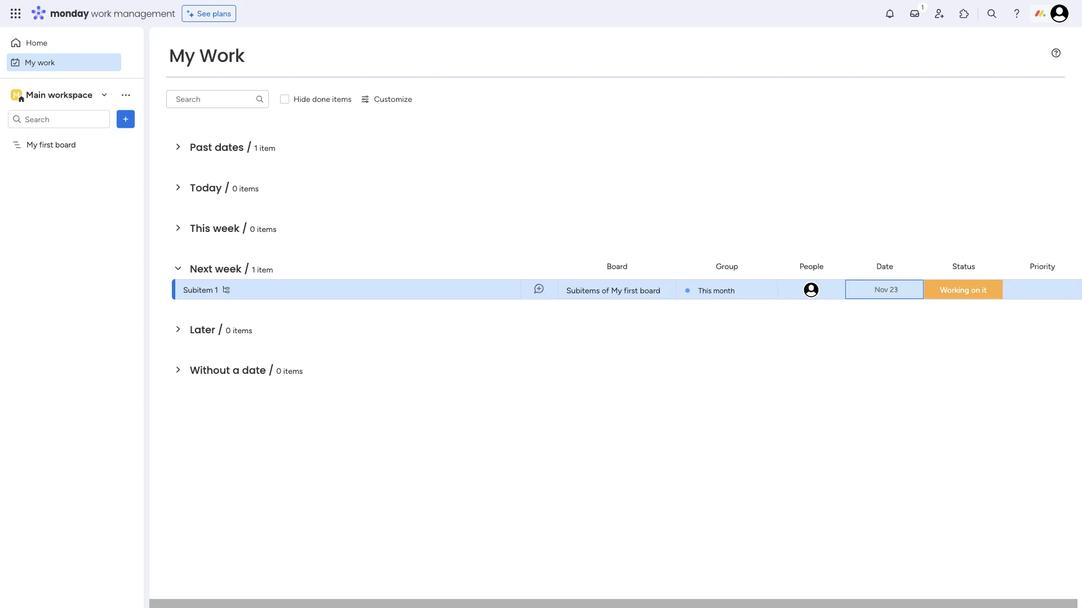 Task type: locate. For each thing, give the bounding box(es) containing it.
subitems of my first board
[[567, 286, 661, 296]]

/
[[247, 140, 252, 154], [225, 181, 230, 195], [242, 221, 247, 236], [244, 262, 249, 276], [218, 323, 223, 337], [269, 363, 274, 378]]

0 vertical spatial 1
[[254, 143, 258, 153]]

it
[[983, 286, 987, 295]]

menu image
[[1052, 48, 1061, 58]]

week down "today / 0 items"
[[213, 221, 240, 236]]

done
[[312, 94, 330, 104]]

0 up next week / 1 item
[[250, 224, 255, 234]]

john smith image up menu 'image'
[[1051, 5, 1069, 23]]

options image
[[120, 114, 131, 125]]

1 vertical spatial 1
[[252, 265, 255, 275]]

this up next
[[190, 221, 210, 236]]

my
[[169, 43, 195, 68], [25, 58, 36, 67], [27, 140, 37, 150], [611, 286, 622, 296]]

workspace options image
[[120, 89, 131, 101]]

1 horizontal spatial john smith image
[[1051, 5, 1069, 23]]

next
[[190, 262, 212, 276]]

first
[[39, 140, 53, 150], [624, 286, 638, 296]]

working on it
[[940, 286, 987, 295]]

work down home
[[38, 58, 55, 67]]

1 vertical spatial work
[[38, 58, 55, 67]]

first down search in workspace field
[[39, 140, 53, 150]]

1 left the v2 subitems open icon
[[215, 285, 218, 295]]

my down home
[[25, 58, 36, 67]]

1 vertical spatial this
[[699, 286, 712, 295]]

my left work
[[169, 43, 195, 68]]

work for monday
[[91, 7, 111, 20]]

0 vertical spatial this
[[190, 221, 210, 236]]

first inside list box
[[39, 140, 53, 150]]

workspace image
[[11, 89, 22, 101]]

0 vertical spatial work
[[91, 7, 111, 20]]

week up the v2 subitems open icon
[[215, 262, 242, 276]]

1 vertical spatial item
[[257, 265, 273, 275]]

0 right the later
[[226, 326, 231, 335]]

items
[[332, 94, 352, 104], [239, 184, 259, 193], [257, 224, 277, 234], [233, 326, 252, 335], [283, 366, 303, 376]]

item inside next week / 1 item
[[257, 265, 273, 275]]

management
[[114, 7, 175, 20]]

work
[[199, 43, 245, 68]]

notifications image
[[885, 8, 896, 19]]

people
[[800, 262, 824, 271]]

23
[[890, 285, 898, 294]]

plans
[[213, 9, 231, 18]]

board right of
[[640, 286, 661, 296]]

work
[[91, 7, 111, 20], [38, 58, 55, 67]]

item inside past dates / 1 item
[[260, 143, 276, 153]]

group
[[716, 262, 739, 271]]

apps image
[[959, 8, 970, 19]]

my first board
[[27, 140, 76, 150]]

0 inside "today / 0 items"
[[232, 184, 237, 193]]

without a date / 0 items
[[190, 363, 303, 378]]

work inside button
[[38, 58, 55, 67]]

without
[[190, 363, 230, 378]]

dates
[[215, 140, 244, 154]]

0 vertical spatial first
[[39, 140, 53, 150]]

hide
[[294, 94, 310, 104]]

later
[[190, 323, 215, 337]]

1 vertical spatial first
[[624, 286, 638, 296]]

0 horizontal spatial work
[[38, 58, 55, 67]]

next week / 1 item
[[190, 262, 273, 276]]

workspace selection element
[[11, 88, 94, 103]]

first right of
[[624, 286, 638, 296]]

1 inside past dates / 1 item
[[254, 143, 258, 153]]

items up this week / 0 items
[[239, 184, 259, 193]]

0 horizontal spatial first
[[39, 140, 53, 150]]

items right done in the top of the page
[[332, 94, 352, 104]]

item right dates
[[260, 143, 276, 153]]

1 horizontal spatial first
[[624, 286, 638, 296]]

0 vertical spatial week
[[213, 221, 240, 236]]

1 horizontal spatial board
[[640, 286, 661, 296]]

working
[[940, 286, 970, 295]]

0
[[232, 184, 237, 193], [250, 224, 255, 234], [226, 326, 231, 335], [276, 366, 282, 376]]

0 vertical spatial board
[[55, 140, 76, 150]]

option
[[0, 135, 144, 137]]

items inside without a date / 0 items
[[283, 366, 303, 376]]

0 horizontal spatial this
[[190, 221, 210, 236]]

work right monday
[[91, 7, 111, 20]]

subitems of my first board link
[[565, 280, 669, 301]]

work for my
[[38, 58, 55, 67]]

nov 23
[[875, 285, 898, 294]]

1 vertical spatial week
[[215, 262, 242, 276]]

1
[[254, 143, 258, 153], [252, 265, 255, 275], [215, 285, 218, 295]]

my inside button
[[25, 58, 36, 67]]

item down this week / 0 items
[[257, 265, 273, 275]]

my down search in workspace field
[[27, 140, 37, 150]]

item
[[260, 143, 276, 153], [257, 265, 273, 275]]

items right the later
[[233, 326, 252, 335]]

my inside list box
[[27, 140, 37, 150]]

0 right today
[[232, 184, 237, 193]]

today
[[190, 181, 222, 195]]

None search field
[[166, 90, 269, 108]]

this
[[190, 221, 210, 236], [699, 286, 712, 295]]

items up next week / 1 item
[[257, 224, 277, 234]]

0 horizontal spatial board
[[55, 140, 76, 150]]

1 vertical spatial board
[[640, 286, 661, 296]]

search everything image
[[987, 8, 998, 19]]

0 vertical spatial item
[[260, 143, 276, 153]]

1 inside next week / 1 item
[[252, 265, 255, 275]]

this left month
[[699, 286, 712, 295]]

subitems
[[567, 286, 600, 296]]

john smith image
[[1051, 5, 1069, 23], [803, 282, 820, 299]]

my work
[[169, 43, 245, 68]]

my work
[[25, 58, 55, 67]]

0 inside without a date / 0 items
[[276, 366, 282, 376]]

items right date on the left bottom of page
[[283, 366, 303, 376]]

board down search in workspace field
[[55, 140, 76, 150]]

my first board list box
[[0, 133, 144, 307]]

today / 0 items
[[190, 181, 259, 195]]

1 horizontal spatial work
[[91, 7, 111, 20]]

week
[[213, 221, 240, 236], [215, 262, 242, 276]]

1 for past dates /
[[254, 143, 258, 153]]

0 right date on the left bottom of page
[[276, 366, 282, 376]]

1 vertical spatial john smith image
[[803, 282, 820, 299]]

this week / 0 items
[[190, 221, 277, 236]]

date
[[242, 363, 266, 378]]

1 down this week / 0 items
[[252, 265, 255, 275]]

board inside list box
[[55, 140, 76, 150]]

week for this
[[213, 221, 240, 236]]

items inside this week / 0 items
[[257, 224, 277, 234]]

/ right today
[[225, 181, 230, 195]]

board
[[55, 140, 76, 150], [640, 286, 661, 296]]

main
[[26, 90, 46, 100]]

1 horizontal spatial this
[[699, 286, 712, 295]]

help image
[[1012, 8, 1023, 19]]

status
[[953, 262, 976, 271]]

1 right dates
[[254, 143, 258, 153]]

john smith image down people
[[803, 282, 820, 299]]

0 horizontal spatial john smith image
[[803, 282, 820, 299]]



Task type: vqa. For each thing, say whether or not it's contained in the screenshot.
the bottommost in
no



Task type: describe. For each thing, give the bounding box(es) containing it.
home
[[26, 38, 47, 48]]

customize
[[374, 94, 412, 104]]

of
[[602, 286, 609, 296]]

item for next week /
[[257, 265, 273, 275]]

on
[[972, 286, 981, 295]]

search image
[[255, 95, 264, 104]]

my work button
[[7, 53, 121, 71]]

my for my first board
[[27, 140, 37, 150]]

customize button
[[356, 90, 417, 108]]

past dates / 1 item
[[190, 140, 276, 154]]

see
[[197, 9, 211, 18]]

0 inside this week / 0 items
[[250, 224, 255, 234]]

past
[[190, 140, 212, 154]]

subitem 1
[[183, 285, 218, 295]]

later / 0 items
[[190, 323, 252, 337]]

Search in workspace field
[[24, 113, 94, 126]]

this for week
[[190, 221, 210, 236]]

board
[[607, 262, 628, 271]]

week for next
[[215, 262, 242, 276]]

my right of
[[611, 286, 622, 296]]

inbox image
[[909, 8, 921, 19]]

select product image
[[10, 8, 21, 19]]

my for my work
[[169, 43, 195, 68]]

see plans button
[[182, 5, 236, 22]]

this for month
[[699, 286, 712, 295]]

2 vertical spatial 1
[[215, 285, 218, 295]]

hide done items
[[294, 94, 352, 104]]

workspace
[[48, 90, 92, 100]]

/ down this week / 0 items
[[244, 262, 249, 276]]

my for my work
[[25, 58, 36, 67]]

main workspace
[[26, 90, 92, 100]]

item for past dates /
[[260, 143, 276, 153]]

m
[[13, 90, 20, 100]]

0 inside later / 0 items
[[226, 326, 231, 335]]

/ right the later
[[218, 323, 223, 337]]

priority
[[1030, 262, 1056, 271]]

subitem
[[183, 285, 213, 295]]

month
[[714, 286, 735, 295]]

1 image
[[918, 1, 928, 13]]

1 for next week /
[[252, 265, 255, 275]]

/ up next week / 1 item
[[242, 221, 247, 236]]

nov
[[875, 285, 889, 294]]

see plans
[[197, 9, 231, 18]]

items inside "today / 0 items"
[[239, 184, 259, 193]]

a
[[233, 363, 240, 378]]

invite members image
[[934, 8, 946, 19]]

this month
[[699, 286, 735, 295]]

/ right dates
[[247, 140, 252, 154]]

0 vertical spatial john smith image
[[1051, 5, 1069, 23]]

/ right date on the left bottom of page
[[269, 363, 274, 378]]

Filter dashboard by text search field
[[166, 90, 269, 108]]

date
[[877, 262, 894, 271]]

home button
[[7, 34, 121, 52]]

v2 subitems open image
[[223, 286, 229, 293]]

monday work management
[[50, 7, 175, 20]]

monday
[[50, 7, 89, 20]]

items inside later / 0 items
[[233, 326, 252, 335]]



